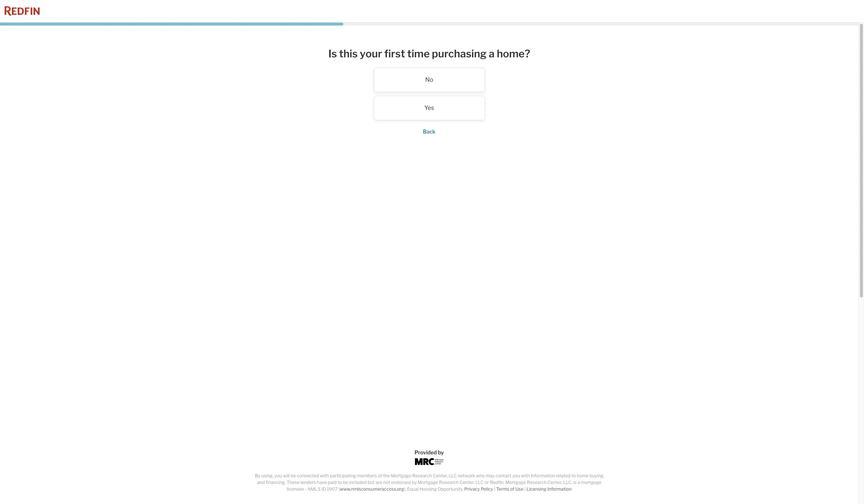 Task type: locate. For each thing, give the bounding box(es) containing it.
with
[[320, 474, 329, 479], [521, 474, 530, 479]]

research up housing
[[413, 474, 432, 479]]

1 vertical spatial to
[[338, 480, 342, 486]]

terms of use link
[[497, 487, 524, 492]]

of left use at the right bottom of page
[[511, 487, 515, 492]]

the
[[383, 474, 390, 479]]

time
[[408, 47, 430, 60]]

llc.
[[564, 480, 573, 486]]

mortgage up housing
[[418, 480, 439, 486]]

opportunity.
[[438, 487, 464, 492]]

be
[[291, 474, 296, 479], [343, 480, 348, 486]]

research
[[413, 474, 432, 479], [439, 480, 459, 486], [527, 480, 547, 486]]

of left the
[[378, 474, 382, 479]]

nmls
[[308, 487, 321, 492]]

by up mortgage research center image
[[438, 450, 444, 456]]

0 vertical spatial llc
[[449, 474, 457, 479]]

contact
[[496, 474, 512, 479]]

1 with from the left
[[320, 474, 329, 479]]

center, down "network"
[[460, 480, 475, 486]]

provided by
[[415, 450, 444, 456]]

|
[[495, 487, 496, 492], [525, 487, 526, 492]]

purchasing
[[432, 47, 487, 60]]

0 vertical spatial to
[[572, 474, 576, 479]]

www.nmlsconsumeraccess.org link
[[340, 487, 404, 492]]

you right contact
[[513, 474, 520, 479]]

provided
[[415, 450, 437, 456]]

1 horizontal spatial mortgage
[[418, 480, 439, 486]]

information
[[531, 474, 555, 479]]

by up equal
[[412, 480, 417, 486]]

buying
[[590, 474, 604, 479]]

research up opportunity.
[[439, 480, 459, 486]]

1 horizontal spatial to
[[572, 474, 576, 479]]

llc up privacy policy link
[[476, 480, 484, 486]]

1 horizontal spatial you
[[513, 474, 520, 479]]

no
[[426, 76, 434, 83]]

privacy
[[465, 487, 480, 492]]

0 vertical spatial of
[[378, 474, 382, 479]]

will
[[283, 474, 290, 479]]

mortgage
[[581, 480, 602, 486]]

1 vertical spatial of
[[511, 487, 515, 492]]

1 vertical spatial llc
[[476, 480, 484, 486]]

1 horizontal spatial |
[[525, 487, 526, 492]]

center, up information
[[548, 480, 563, 486]]

you up financing.
[[275, 474, 282, 479]]

1907
[[327, 487, 338, 492]]

mortgage up use at the right bottom of page
[[506, 480, 526, 486]]

center,
[[433, 474, 448, 479], [460, 480, 475, 486], [548, 480, 563, 486]]

llc
[[449, 474, 457, 479], [476, 480, 484, 486]]

1 vertical spatial by
[[412, 480, 417, 486]]

2 horizontal spatial center,
[[548, 480, 563, 486]]

of for members
[[378, 474, 382, 479]]

2 horizontal spatial research
[[527, 480, 547, 486]]

0 vertical spatial be
[[291, 474, 296, 479]]

| down redfin.
[[495, 487, 496, 492]]

www.nmlsconsumeraccess.org ). equal housing opportunity. privacy policy | terms of use | licensing information
[[340, 487, 572, 492]]

members
[[357, 474, 377, 479]]

0 horizontal spatial |
[[495, 487, 496, 492]]

of inside by using, you will be connected with participating members of the mortgage research center, llc network who may contact you with information related to home buying and financing. these lenders have paid to be included but are not endorsed by mortgage research center, llc or redfin. mortgage research center, llc. is a mortgage licensee - nmls id 1907 (
[[378, 474, 382, 479]]

0 horizontal spatial llc
[[449, 474, 457, 479]]

mortgage
[[391, 474, 412, 479], [418, 480, 439, 486], [506, 480, 526, 486]]

1 you from the left
[[275, 474, 282, 479]]

be down participating
[[343, 480, 348, 486]]

policy
[[481, 487, 494, 492]]

1 horizontal spatial of
[[511, 487, 515, 492]]

is this your first time purchasing a home?
[[329, 47, 531, 60]]

network
[[458, 474, 475, 479]]

to up (
[[338, 480, 342, 486]]

housing
[[420, 487, 437, 492]]

your
[[360, 47, 382, 60]]

is
[[574, 480, 577, 486]]

0 horizontal spatial of
[[378, 474, 382, 479]]

with up use at the right bottom of page
[[521, 474, 530, 479]]

1 horizontal spatial with
[[521, 474, 530, 479]]

llc up opportunity.
[[449, 474, 457, 479]]

licensing
[[527, 487, 547, 492]]

with up have
[[320, 474, 329, 479]]

0 horizontal spatial be
[[291, 474, 296, 479]]

by
[[438, 450, 444, 456], [412, 480, 417, 486]]

connected
[[297, 474, 319, 479]]

1 vertical spatial be
[[343, 480, 348, 486]]

to up is
[[572, 474, 576, 479]]

these
[[287, 480, 300, 486]]

privacy policy link
[[465, 487, 494, 492]]

1 horizontal spatial by
[[438, 450, 444, 456]]

mortgage up endorsed
[[391, 474, 412, 479]]

0 horizontal spatial by
[[412, 480, 417, 486]]

0 horizontal spatial you
[[275, 474, 282, 479]]

who
[[476, 474, 485, 479]]

0 horizontal spatial research
[[413, 474, 432, 479]]

is this your first time purchasing a home? option group
[[281, 68, 578, 120]]

be up these
[[291, 474, 296, 479]]

you
[[275, 474, 282, 479], [513, 474, 520, 479]]

to
[[572, 474, 576, 479], [338, 480, 342, 486]]

| right use at the right bottom of page
[[525, 487, 526, 492]]

information
[[548, 487, 572, 492]]

1 horizontal spatial be
[[343, 480, 348, 486]]

center, up opportunity.
[[433, 474, 448, 479]]

of
[[378, 474, 382, 479], [511, 487, 515, 492]]

0 horizontal spatial with
[[320, 474, 329, 479]]

research up licensing
[[527, 480, 547, 486]]

1 | from the left
[[495, 487, 496, 492]]

endorsed
[[391, 480, 411, 486]]



Task type: describe. For each thing, give the bounding box(es) containing it.
have
[[317, 480, 327, 486]]

back button
[[423, 128, 436, 135]]

2 you from the left
[[513, 474, 520, 479]]

2 | from the left
[[525, 487, 526, 492]]

lenders
[[301, 480, 316, 486]]

or
[[485, 480, 489, 486]]

included
[[349, 480, 367, 486]]

0 horizontal spatial center,
[[433, 474, 448, 479]]

may
[[486, 474, 495, 479]]

by inside by using, you will be connected with participating members of the mortgage research center, llc network who may contact you with information related to home buying and financing. these lenders have paid to be included but are not endorsed by mortgage research center, llc or redfin. mortgage research center, llc. is a mortgage licensee - nmls id 1907 (
[[412, 480, 417, 486]]

-
[[305, 487, 307, 492]]

0 horizontal spatial to
[[338, 480, 342, 486]]

participating
[[330, 474, 356, 479]]

home
[[577, 474, 589, 479]]

equal
[[408, 487, 419, 492]]

redfin.
[[490, 480, 505, 486]]

2 with from the left
[[521, 474, 530, 479]]

a home?
[[489, 47, 531, 60]]

a
[[578, 480, 581, 486]]

using,
[[262, 474, 274, 479]]

0 horizontal spatial mortgage
[[391, 474, 412, 479]]

by
[[255, 474, 261, 479]]

this
[[339, 47, 358, 60]]

terms
[[497, 487, 510, 492]]

is
[[329, 47, 337, 60]]

mortgage research center image
[[415, 459, 444, 466]]

licensee
[[287, 487, 304, 492]]

).
[[404, 487, 407, 492]]

1 horizontal spatial llc
[[476, 480, 484, 486]]

(
[[339, 487, 340, 492]]

of for terms
[[511, 487, 515, 492]]

but
[[368, 480, 375, 486]]

back
[[423, 128, 436, 135]]

paid
[[328, 480, 337, 486]]

yes
[[425, 104, 435, 111]]

licensing information link
[[527, 487, 572, 492]]

financing.
[[266, 480, 286, 486]]

0 vertical spatial by
[[438, 450, 444, 456]]

not
[[383, 480, 390, 486]]

www.nmlsconsumeraccess.org
[[340, 487, 404, 492]]

first
[[385, 47, 405, 60]]

by using, you will be connected with participating members of the mortgage research center, llc network who may contact you with information related to home buying and financing. these lenders have paid to be included but are not endorsed by mortgage research center, llc or redfin. mortgage research center, llc. is a mortgage licensee - nmls id 1907 (
[[255, 474, 604, 492]]

use
[[516, 487, 524, 492]]

id
[[322, 487, 326, 492]]

related
[[556, 474, 571, 479]]

1 horizontal spatial research
[[439, 480, 459, 486]]

1 horizontal spatial center,
[[460, 480, 475, 486]]

2 horizontal spatial mortgage
[[506, 480, 526, 486]]

are
[[376, 480, 383, 486]]

and
[[257, 480, 265, 486]]



Task type: vqa. For each thing, say whether or not it's contained in the screenshot.
will
yes



